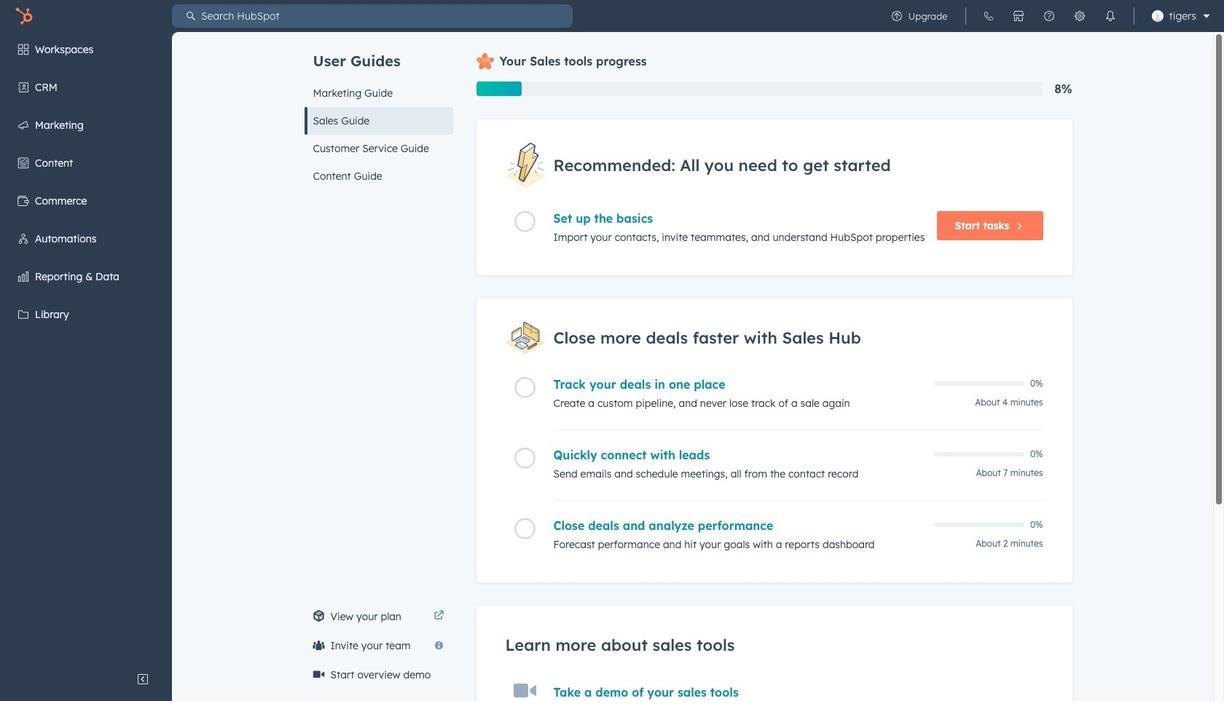 Task type: locate. For each thing, give the bounding box(es) containing it.
progress bar
[[476, 82, 521, 96]]

1 horizontal spatial menu
[[881, 0, 1215, 32]]

menu
[[881, 0, 1215, 32], [0, 32, 172, 665]]

link opens in a new window image
[[434, 611, 444, 622]]

marketplaces image
[[1012, 10, 1024, 22]]

Search HubSpot search field
[[195, 4, 573, 28]]

help image
[[1043, 10, 1055, 22]]

user guides element
[[304, 32, 453, 190]]

settings image
[[1074, 10, 1085, 22]]



Task type: describe. For each thing, give the bounding box(es) containing it.
0 horizontal spatial menu
[[0, 32, 172, 665]]

howard n/a image
[[1152, 10, 1163, 22]]

link opens in a new window image
[[434, 608, 444, 626]]

notifications image
[[1104, 10, 1116, 22]]



Task type: vqa. For each thing, say whether or not it's contained in the screenshot.
menu to the right
yes



